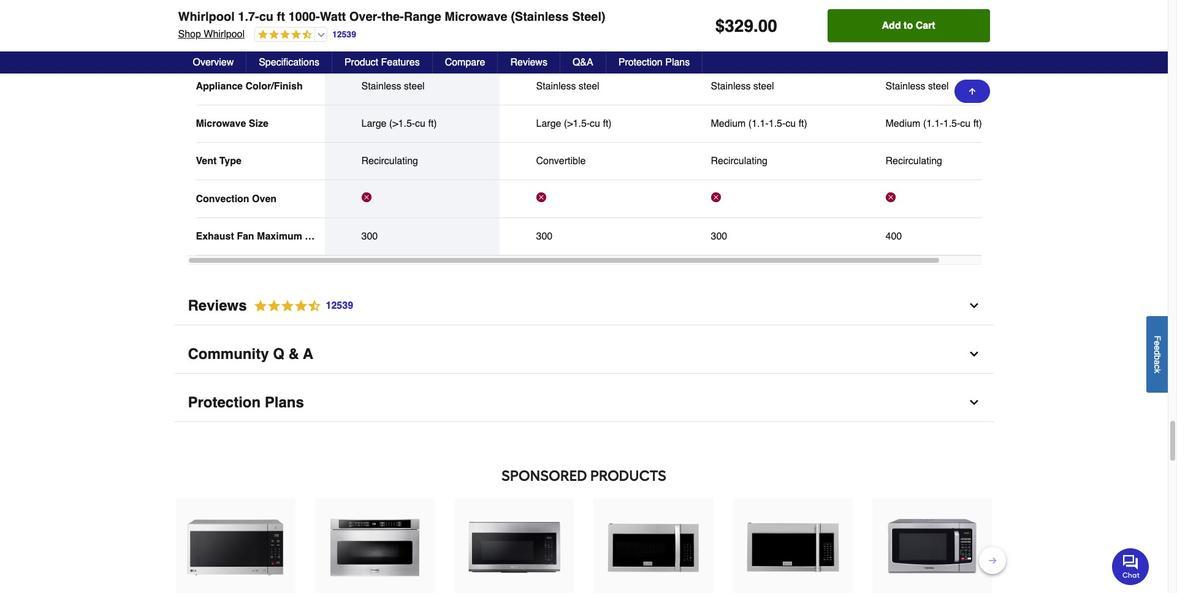Task type: locate. For each thing, give the bounding box(es) containing it.
protection down community
[[188, 395, 261, 412]]

0 horizontal spatial 300 cell
[[362, 231, 463, 243]]

dec 20
[[362, 3, 393, 14], [536, 3, 568, 14]]

dec 20 left "steel)"
[[536, 3, 568, 14]]

1 recirculating cell from the left
[[362, 155, 463, 168]]

recirculating for 2nd recirculating cell from the right
[[711, 156, 768, 167]]

1000-
[[289, 10, 320, 24]]

0 horizontal spatial protection
[[188, 395, 261, 412]]

stainless steel down "features"
[[362, 81, 425, 92]]

color/finish
[[246, 81, 303, 92]]

medium
[[711, 119, 746, 130], [886, 119, 921, 130]]

0 horizontal spatial reviews
[[188, 298, 247, 315]]

a
[[303, 346, 313, 363]]

samsung 1.7-cu ft 950-watt smart over-the-range convection microwave with sensor cooking (fingerprint resistant stainless steel) image
[[467, 500, 562, 594]]

1 large (>1.5-cu ft) cell from the left
[[362, 118, 463, 130]]

3 stainless from the left
[[711, 81, 751, 92]]

2 steel from the left
[[579, 81, 600, 92]]

exhaust fan maximum capacity (cfm)
[[196, 232, 376, 243]]

c
[[1153, 365, 1163, 369]]

2 recirculating from the left
[[711, 156, 768, 167]]

2 recirculating cell from the left
[[711, 155, 812, 168]]

2 medium from the left
[[886, 119, 921, 130]]

chevron down image down chevron down icon
[[968, 397, 980, 409]]

chevron down image inside protection plans button
[[968, 397, 980, 409]]

recirculating for third recirculating cell from the left
[[886, 156, 943, 167]]

stainless for 3rd stainless steel cell from the right
[[536, 81, 576, 92]]

stainless
[[362, 81, 401, 92], [536, 81, 576, 92], [711, 81, 751, 92], [886, 81, 926, 92]]

q&a button
[[561, 52, 606, 74]]

2 horizontal spatial recirculating
[[886, 156, 943, 167]]

protection for protection plans button to the top
[[619, 57, 663, 68]]

protection
[[619, 57, 663, 68], [188, 395, 261, 412]]

12539
[[332, 29, 356, 39], [326, 301, 353, 312]]

large (>1.5-cu ft)
[[362, 119, 437, 130], [536, 119, 612, 130]]

4 stainless from the left
[[886, 81, 926, 92]]

recirculating cell
[[362, 155, 463, 168], [711, 155, 812, 168], [886, 155, 987, 168]]

&
[[289, 346, 299, 363]]

1 horizontal spatial protection
[[619, 57, 663, 68]]

0 vertical spatial protection
[[619, 57, 663, 68]]

q
[[273, 346, 284, 363]]

0 vertical spatial 12539
[[332, 29, 356, 39]]

300 for 1st the '300' cell from left
[[362, 232, 378, 243]]

0 horizontal spatial dec 20
[[362, 3, 393, 14]]

medium (1.1-1.5-cu ft)
[[711, 119, 808, 130], [886, 119, 983, 130]]

large for 2nd large (>1.5-cu ft) cell
[[536, 119, 561, 130]]

0 horizontal spatial 1.5-
[[769, 119, 786, 130]]

20 right over-
[[382, 3, 393, 14]]

overview
[[193, 57, 234, 68]]

.
[[754, 16, 759, 36]]

convertible cell
[[536, 155, 638, 168]]

(cfm)
[[349, 232, 376, 243]]

1 horizontal spatial 300
[[536, 232, 553, 243]]

1 dec 20 from the left
[[362, 3, 393, 14]]

1 horizontal spatial recirculating cell
[[711, 155, 812, 168]]

whirlpool up ratings
[[204, 29, 245, 40]]

1 (1.1- from the left
[[749, 119, 769, 130]]

range
[[404, 10, 442, 24]]

0 vertical spatial plans
[[666, 57, 690, 68]]

specifications button
[[247, 52, 332, 74]]

0 horizontal spatial medium (1.1-1.5-cu ft) cell
[[711, 118, 812, 130]]

0 horizontal spatial 20
[[382, 3, 393, 14]]

0 horizontal spatial plans
[[265, 395, 304, 412]]

2 large from the left
[[536, 119, 561, 130]]

0 horizontal spatial recirculating cell
[[362, 155, 463, 168]]

3 300 from the left
[[711, 232, 728, 243]]

thor kitchen 24-in 1.2-cu ft electronic 950-watt microwave drawer (stainless steel) image
[[327, 500, 423, 594]]

0 horizontal spatial large (>1.5-cu ft) cell
[[362, 118, 463, 130]]

1 horizontal spatial medium (1.1-1.5-cu ft) cell
[[886, 118, 987, 130]]

large (>1.5-cu ft) for 2nd large (>1.5-cu ft) cell
[[536, 119, 612, 130]]

chevron down image
[[968, 300, 980, 312], [968, 397, 980, 409]]

b
[[1153, 355, 1163, 360]]

1 horizontal spatial recirculating
[[711, 156, 768, 167]]

ft
[[277, 10, 285, 24]]

2 chevron down image from the top
[[968, 397, 980, 409]]

steel down q&a button
[[579, 81, 600, 92]]

large (>1.5-cu ft) cell
[[362, 118, 463, 130], [536, 118, 638, 130]]

1 horizontal spatial 300 cell
[[536, 231, 638, 243]]

protection plans button
[[606, 52, 703, 74], [174, 384, 994, 423]]

microwave
[[445, 10, 508, 24], [196, 119, 246, 130]]

0 vertical spatial microwave
[[445, 10, 508, 24]]

1 300 from the left
[[362, 232, 378, 243]]

1 vertical spatial protection
[[188, 395, 261, 412]]

2 stainless from the left
[[536, 81, 576, 92]]

stainless steel cell
[[362, 81, 463, 93], [536, 81, 638, 93], [711, 81, 812, 93], [886, 81, 987, 93]]

1 medium (1.1-1.5-cu ft) from the left
[[711, 119, 808, 130]]

stainless steel
[[362, 81, 425, 92], [536, 81, 600, 92], [711, 81, 774, 92], [886, 81, 949, 92]]

1 horizontal spatial 20
[[557, 3, 568, 14]]

whirlpool up shop whirlpool
[[178, 10, 235, 24]]

1 steel from the left
[[404, 81, 425, 92]]

4 stainless steel cell from the left
[[886, 81, 987, 93]]

(>1.5- for 1st large (>1.5-cu ft) cell from left
[[389, 119, 415, 130]]

0 vertical spatial reviews
[[511, 57, 548, 68]]

appliance color/finish
[[196, 81, 303, 92]]

large for 1st large (>1.5-cu ft) cell from left
[[362, 119, 387, 130]]

sponsored
[[502, 468, 587, 485]]

convection
[[196, 194, 249, 205]]

chevron down image
[[968, 349, 980, 361]]

watt
[[320, 10, 346, 24]]

1 chevron down image from the top
[[968, 300, 980, 312]]

e
[[1153, 341, 1163, 346], [1153, 346, 1163, 351]]

0 horizontal spatial (1.1-
[[749, 119, 769, 130]]

e up b
[[1153, 346, 1163, 351]]

0 vertical spatial chevron down image
[[968, 300, 980, 312]]

1 e from the top
[[1153, 341, 1163, 346]]

1 (>1.5- from the left
[[389, 119, 415, 130]]

20 left "steel)"
[[557, 3, 568, 14]]

cell
[[362, 193, 463, 206], [536, 193, 638, 206], [711, 193, 812, 206], [886, 193, 987, 206]]

protection plans
[[619, 57, 690, 68], [188, 395, 304, 412]]

1 horizontal spatial 1.5-
[[944, 119, 961, 130]]

0 horizontal spatial large (>1.5-cu ft)
[[362, 119, 437, 130]]

3 300 cell from the left
[[711, 231, 812, 243]]

1 vertical spatial reviews
[[188, 298, 247, 315]]

1 large from the left
[[362, 119, 387, 130]]

2 no image from the left
[[536, 193, 546, 203]]

1 no image from the left
[[362, 193, 371, 203]]

1 horizontal spatial plans
[[666, 57, 690, 68]]

4.5 stars image
[[255, 29, 312, 41], [247, 298, 354, 315]]

1 horizontal spatial reviews
[[511, 57, 548, 68]]

$
[[716, 16, 725, 36]]

large
[[362, 119, 387, 130], [536, 119, 561, 130]]

no image
[[362, 193, 371, 203], [536, 193, 546, 203], [711, 193, 721, 203], [886, 193, 896, 203]]

reviews
[[511, 57, 548, 68], [188, 298, 247, 315]]

1 horizontal spatial large (>1.5-cu ft)
[[536, 119, 612, 130]]

1 vertical spatial 4.5 stars image
[[247, 298, 354, 315]]

a
[[1153, 360, 1163, 365]]

cu
[[259, 10, 274, 24], [415, 119, 426, 130], [590, 119, 600, 130], [786, 119, 796, 130], [961, 119, 971, 130]]

4 no image from the left
[[886, 193, 896, 203]]

lg easyclean 2-cu ft 1200-watt sensor cooking controls countertop microwave (stainless steel) image
[[188, 500, 284, 594]]

2 medium (1.1-1.5-cu ft) from the left
[[886, 119, 983, 130]]

0 horizontal spatial 300
[[362, 232, 378, 243]]

4.5 stars image up &
[[247, 298, 354, 315]]

k
[[1153, 369, 1163, 373]]

1 horizontal spatial dec
[[536, 3, 554, 14]]

1 vertical spatial chevron down image
[[968, 397, 980, 409]]

1 medium (1.1-1.5-cu ft) cell from the left
[[711, 118, 812, 130]]

steel down 00
[[754, 81, 774, 92]]

1 large (>1.5-cu ft) from the left
[[362, 119, 437, 130]]

1 horizontal spatial medium
[[886, 119, 921, 130]]

2 300 from the left
[[536, 232, 553, 243]]

reviews up community
[[188, 298, 247, 315]]

dec left 'the-'
[[362, 3, 380, 14]]

large (>1.5-cu ft) for 1st large (>1.5-cu ft) cell from left
[[362, 119, 437, 130]]

whirlpool 1.7-cu ft 1000-watt over-the-range microwave (stainless steel)
[[178, 10, 606, 24]]

add to cart button
[[828, 9, 990, 42]]

4.5 stars image down ft
[[255, 29, 312, 41]]

reviews inside reviews button
[[511, 57, 548, 68]]

2 horizontal spatial 300
[[711, 232, 728, 243]]

2 horizontal spatial 300 cell
[[711, 231, 812, 243]]

chat invite button image
[[1113, 548, 1150, 586]]

4 ft) from the left
[[974, 119, 983, 130]]

medium (1.1-1.5-cu ft) cell
[[711, 118, 812, 130], [886, 118, 987, 130]]

3 steel from the left
[[754, 81, 774, 92]]

chevron down image for reviews
[[968, 300, 980, 312]]

300 for third the '300' cell
[[711, 232, 728, 243]]

2 (1.1- from the left
[[924, 119, 944, 130]]

3 ft) from the left
[[799, 119, 808, 130]]

4 steel from the left
[[929, 81, 949, 92]]

toshiba 1.1-cu ft 1000-watt countertop microwave (stainless steel) image
[[885, 500, 981, 594]]

2 large (>1.5-cu ft) from the left
[[536, 119, 612, 130]]

reviews down the (stainless at the left of page
[[511, 57, 548, 68]]

2 dec from the left
[[536, 3, 554, 14]]

to
[[904, 20, 913, 31]]

300
[[362, 232, 378, 243], [536, 232, 553, 243], [711, 232, 728, 243]]

1 ft) from the left
[[428, 119, 437, 130]]

product features button
[[332, 52, 433, 74]]

size
[[249, 119, 269, 130]]

1 horizontal spatial protection plans
[[619, 57, 690, 68]]

fan
[[237, 232, 254, 243]]

0 horizontal spatial large
[[362, 119, 387, 130]]

400
[[886, 232, 902, 243]]

e up 'd' at bottom right
[[1153, 341, 1163, 346]]

3 no image from the left
[[711, 193, 721, 203]]

dec left "steel)"
[[536, 3, 554, 14]]

community q & a button
[[174, 336, 994, 374]]

dec
[[362, 3, 380, 14], [536, 3, 554, 14]]

plans
[[666, 57, 690, 68], [265, 395, 304, 412]]

f e e d b a c k button
[[1147, 316, 1168, 393]]

stainless steel down 329
[[711, 81, 774, 92]]

(>1.5- for 2nd large (>1.5-cu ft) cell
[[564, 119, 590, 130]]

0 horizontal spatial medium (1.1-1.5-cu ft)
[[711, 119, 808, 130]]

f e e d b a c k
[[1153, 336, 1163, 373]]

0 vertical spatial protection plans button
[[606, 52, 703, 74]]

steel for 3rd stainless steel cell from the right
[[579, 81, 600, 92]]

1 horizontal spatial large (>1.5-cu ft) cell
[[536, 118, 638, 130]]

protection right q&a button
[[619, 57, 663, 68]]

1 20 from the left
[[382, 3, 393, 14]]

1 horizontal spatial medium (1.1-1.5-cu ft)
[[886, 119, 983, 130]]

0 horizontal spatial protection plans
[[188, 395, 304, 412]]

whirlpool
[[178, 10, 235, 24], [204, 29, 245, 40]]

the-
[[382, 10, 404, 24]]

1 stainless steel from the left
[[362, 81, 425, 92]]

1 stainless from the left
[[362, 81, 401, 92]]

zline kitchen & bath 1.5-cu ft 900-watt over-the-range convection microwave with sensor cooking (stainless steel) image
[[606, 500, 702, 594]]

0 horizontal spatial (>1.5-
[[389, 119, 415, 130]]

2 e from the top
[[1153, 346, 1163, 351]]

0 horizontal spatial recirculating
[[362, 156, 418, 167]]

2 (>1.5- from the left
[[564, 119, 590, 130]]

1 horizontal spatial dec 20
[[536, 3, 568, 14]]

microwave down appliance
[[196, 119, 246, 130]]

add
[[882, 20, 901, 31]]

1 recirculating from the left
[[362, 156, 418, 167]]

steel down "features"
[[404, 81, 425, 92]]

0 horizontal spatial microwave
[[196, 119, 246, 130]]

(>1.5-
[[389, 119, 415, 130], [564, 119, 590, 130]]

chevron down image up chevron down icon
[[968, 300, 980, 312]]

plans for the bottommost protection plans button
[[265, 395, 304, 412]]

300 cell
[[362, 231, 463, 243], [536, 231, 638, 243], [711, 231, 812, 243]]

1 horizontal spatial large
[[536, 119, 561, 130]]

2 stainless steel cell from the left
[[536, 81, 638, 93]]

chevron down image for protection plans
[[968, 397, 980, 409]]

stainless steel down q&a
[[536, 81, 600, 92]]

steel left arrow up image
[[929, 81, 949, 92]]

0 horizontal spatial dec
[[362, 3, 380, 14]]

1 horizontal spatial microwave
[[445, 10, 508, 24]]

shop whirlpool
[[178, 29, 245, 40]]

329
[[725, 16, 754, 36]]

1 horizontal spatial (>1.5-
[[564, 119, 590, 130]]

microwave up the compare button
[[445, 10, 508, 24]]

2 horizontal spatial recirculating cell
[[886, 155, 987, 168]]

add to cart
[[882, 20, 936, 31]]

recirculating
[[362, 156, 418, 167], [711, 156, 768, 167], [886, 156, 943, 167]]

2 cell from the left
[[536, 193, 638, 206]]

1 horizontal spatial (1.1-
[[924, 119, 944, 130]]

1.5-
[[769, 119, 786, 130], [944, 119, 961, 130]]

1 vertical spatial plans
[[265, 395, 304, 412]]

stainless steel left arrow up image
[[886, 81, 949, 92]]

ft)
[[428, 119, 437, 130], [603, 119, 612, 130], [799, 119, 808, 130], [974, 119, 983, 130]]

20
[[382, 3, 393, 14], [557, 3, 568, 14]]

f
[[1153, 336, 1163, 341]]

community
[[188, 346, 269, 363]]

0 vertical spatial whirlpool
[[178, 10, 235, 24]]

1 vertical spatial 12539
[[326, 301, 353, 312]]

3 recirculating from the left
[[886, 156, 943, 167]]

dec 20 right the watt
[[362, 3, 393, 14]]

0 horizontal spatial medium
[[711, 119, 746, 130]]

1 vertical spatial protection plans button
[[174, 384, 994, 423]]

steel
[[404, 81, 425, 92], [579, 81, 600, 92], [754, 81, 774, 92], [929, 81, 949, 92]]

exhaust
[[196, 232, 234, 243]]

(1.1-
[[749, 119, 769, 130], [924, 119, 944, 130]]

steel)
[[572, 10, 606, 24]]

4.5 stars image containing 12539
[[247, 298, 354, 315]]

3 recirculating cell from the left
[[886, 155, 987, 168]]



Task type: describe. For each thing, give the bounding box(es) containing it.
0 vertical spatial protection plans
[[619, 57, 690, 68]]

zline kitchen & bath 1.5-cu ft 900-watt over-the-range convection microwave (stainless steel) image
[[745, 500, 841, 594]]

2 1.5- from the left
[[944, 119, 961, 130]]

1.7-
[[238, 10, 259, 24]]

steel for 4th stainless steel cell from right
[[404, 81, 425, 92]]

shop
[[178, 29, 201, 40]]

convertible
[[536, 156, 586, 167]]

products
[[591, 468, 667, 485]]

oven
[[252, 194, 277, 205]]

vent type
[[196, 156, 242, 167]]

steel for second stainless steel cell from right
[[754, 81, 774, 92]]

compare
[[445, 57, 485, 68]]

2 medium (1.1-1.5-cu ft) cell from the left
[[886, 118, 987, 130]]

community q & a
[[188, 346, 313, 363]]

overview button
[[181, 52, 247, 74]]

recirculating for first recirculating cell from left
[[362, 156, 418, 167]]

(1.1- for 2nd the medium (1.1-1.5-cu ft) cell from right
[[749, 119, 769, 130]]

(1.1- for second the medium (1.1-1.5-cu ft) cell from the left
[[924, 119, 944, 130]]

product features
[[345, 57, 420, 68]]

0 vertical spatial 4.5 stars image
[[255, 29, 312, 41]]

reviews button
[[498, 52, 561, 74]]

1 cell from the left
[[362, 193, 463, 206]]

1 dec from the left
[[362, 3, 380, 14]]

type
[[219, 156, 242, 167]]

2 20 from the left
[[557, 3, 568, 14]]

400 cell
[[886, 231, 987, 243]]

d
[[1153, 351, 1163, 355]]

vent
[[196, 156, 217, 167]]

00
[[759, 16, 778, 36]]

1 vertical spatial microwave
[[196, 119, 246, 130]]

3 stainless steel from the left
[[711, 81, 774, 92]]

1 vertical spatial whirlpool
[[204, 29, 245, 40]]

4 cell from the left
[[886, 193, 987, 206]]

microwave size
[[196, 119, 269, 130]]

ratings
[[196, 43, 232, 54]]

2 stainless steel from the left
[[536, 81, 600, 92]]

$ 329 . 00
[[716, 16, 778, 36]]

4 stainless steel from the left
[[886, 81, 949, 92]]

stainless for 4th stainless steel cell
[[886, 81, 926, 92]]

features
[[381, 57, 420, 68]]

q&a
[[573, 57, 594, 68]]

arrow up image
[[968, 86, 977, 96]]

2 300 cell from the left
[[536, 231, 638, 243]]

protection for the bottommost protection plans button
[[188, 395, 261, 412]]

300 for second the '300' cell from right
[[536, 232, 553, 243]]

3 cell from the left
[[711, 193, 812, 206]]

steel for 4th stainless steel cell
[[929, 81, 949, 92]]

1 vertical spatial protection plans
[[188, 395, 304, 412]]

1 medium from the left
[[711, 119, 746, 130]]

sponsored products
[[502, 468, 667, 485]]

maximum
[[257, 232, 302, 243]]

(stainless
[[511, 10, 569, 24]]

2 dec 20 from the left
[[536, 3, 568, 14]]

cart
[[916, 20, 936, 31]]

1 300 cell from the left
[[362, 231, 463, 243]]

product
[[345, 57, 378, 68]]

capacity
[[305, 232, 346, 243]]

specifications
[[259, 57, 319, 68]]

3 stainless steel cell from the left
[[711, 81, 812, 93]]

12539 inside 4.5 stars "image"
[[326, 301, 353, 312]]

appliance
[[196, 81, 243, 92]]

1 stainless steel cell from the left
[[362, 81, 463, 93]]

southdeep products heading
[[174, 465, 994, 489]]

1 1.5- from the left
[[769, 119, 786, 130]]

plans for protection plans button to the top
[[666, 57, 690, 68]]

2 large (>1.5-cu ft) cell from the left
[[536, 118, 638, 130]]

stainless for second stainless steel cell from right
[[711, 81, 751, 92]]

stainless for 4th stainless steel cell from right
[[362, 81, 401, 92]]

compare button
[[433, 52, 498, 74]]

2 ft) from the left
[[603, 119, 612, 130]]

convection oven
[[196, 194, 277, 205]]

over-
[[349, 10, 382, 24]]



Task type: vqa. For each thing, say whether or not it's contained in the screenshot.
2nd 300 Cell from right
yes



